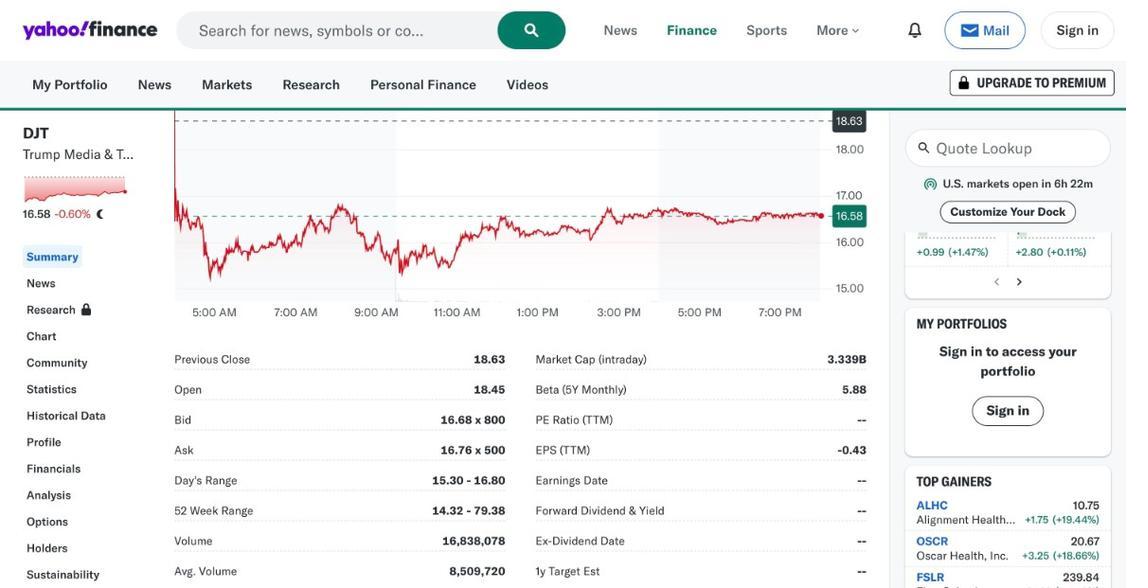 Task type: vqa. For each thing, say whether or not it's contained in the screenshot.
Advertisement element
no



Task type: locate. For each thing, give the bounding box(es) containing it.
tab list
[[174, 40, 624, 70]]

None search field
[[176, 11, 566, 49]]

Search for news, symbols or companies text field
[[176, 11, 566, 49]]

None search field
[[905, 129, 1111, 167]]

None checkbox
[[624, 48, 651, 63]]

search image
[[524, 23, 539, 38]]

toolbar
[[899, 11, 1115, 49]]



Task type: describe. For each thing, give the bounding box(es) containing it.
djt chart element
[[23, 175, 129, 206]]

Quote Lookup text field
[[905, 129, 1111, 167]]

djt navigation menubar menu bar
[[0, 242, 152, 586]]

prev image
[[990, 275, 1005, 290]]



